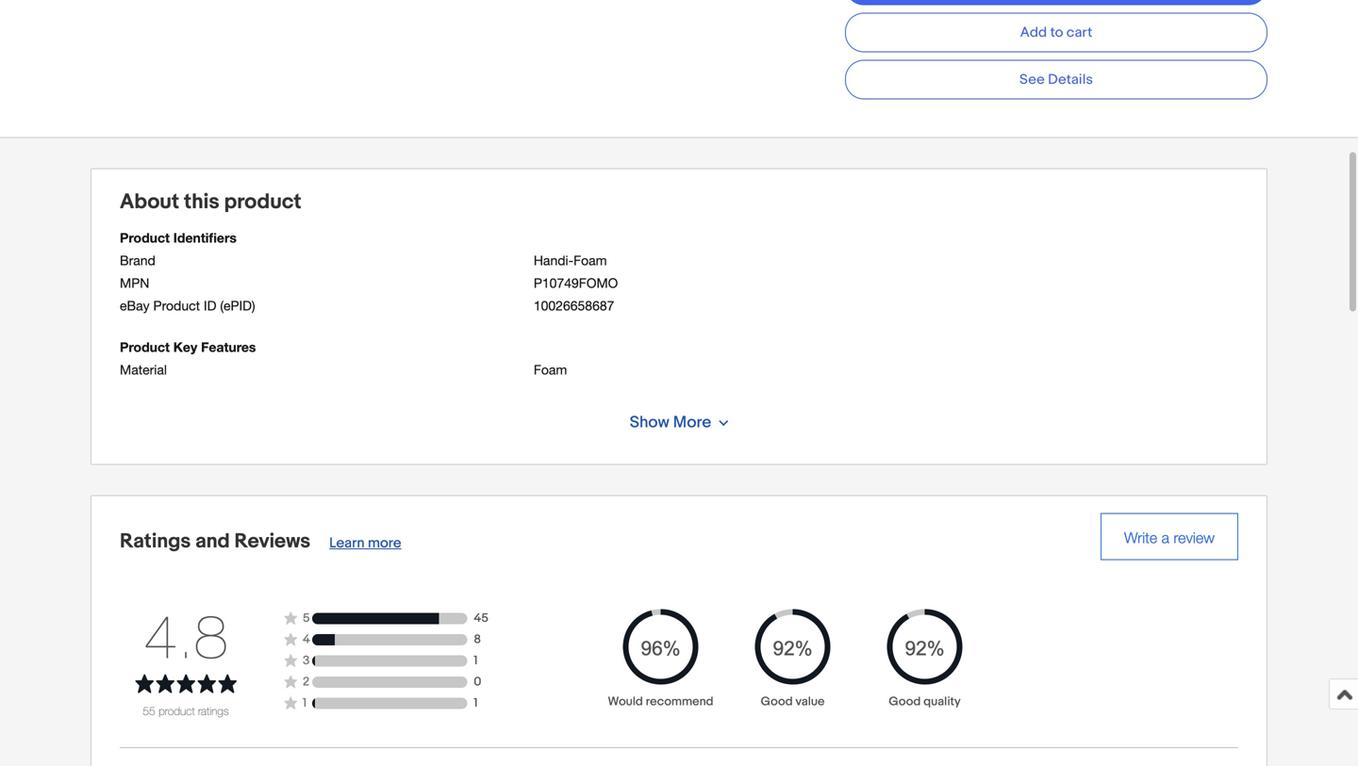 Task type: describe. For each thing, give the bounding box(es) containing it.
features
[[201, 340, 256, 355]]

55
[[143, 705, 155, 718]]

add to cart
[[1020, 24, 1093, 41]]

ratings
[[120, 530, 191, 554]]

recommend
[[646, 695, 714, 710]]

add to cart link
[[845, 13, 1268, 53]]

more
[[673, 413, 711, 433]]

ratings and reviews
[[120, 530, 310, 554]]

show more
[[630, 413, 711, 433]]

55 product ratings
[[143, 705, 229, 718]]

p10749fomo
[[534, 275, 618, 291]]

material
[[120, 362, 167, 378]]

about this product
[[120, 190, 301, 215]]

1 vertical spatial foam
[[534, 362, 567, 378]]

good quality
[[889, 695, 961, 710]]

identifiers
[[173, 230, 237, 246]]

about
[[120, 190, 179, 215]]

1 down 2 in the bottom of the page
[[303, 697, 307, 711]]

product for key
[[120, 340, 170, 355]]

4
[[303, 633, 310, 648]]

3
[[303, 654, 310, 669]]

product identifiers
[[120, 230, 237, 246]]

2
[[303, 676, 310, 690]]

refinements
[[176, 449, 250, 465]]

good for good quality
[[889, 695, 921, 710]]

1 for 3
[[474, 654, 478, 669]]

1 vertical spatial product
[[153, 298, 200, 314]]

spray
[[534, 449, 568, 465]]

and
[[195, 530, 230, 554]]

write a review link
[[1101, 514, 1238, 561]]

foam for spray
[[572, 449, 605, 465]]

reviews
[[234, 530, 310, 554]]

(epid)
[[220, 298, 255, 314]]

value
[[796, 695, 825, 710]]

would recommend
[[608, 695, 714, 710]]

8
[[474, 633, 481, 648]]

see details
[[1020, 71, 1093, 88]]

product key features
[[120, 340, 256, 355]]

45
[[474, 612, 488, 626]]

ebay product id (epid)
[[120, 298, 255, 314]]



Task type: locate. For each thing, give the bounding box(es) containing it.
1 horizontal spatial good
[[889, 695, 921, 710]]

foam right spray
[[572, 449, 605, 465]]

insulation
[[609, 449, 666, 465]]

details
[[1048, 71, 1093, 88]]

5
[[303, 612, 310, 626]]

product up brand
[[120, 230, 170, 246]]

1 for 1
[[474, 697, 478, 711]]

10026658687
[[534, 298, 614, 314]]

2 good from the left
[[889, 695, 921, 710]]

product
[[120, 230, 170, 246], [153, 298, 200, 314], [120, 340, 170, 355]]

featured
[[120, 449, 172, 465]]

1 vertical spatial product
[[159, 705, 195, 718]]

to
[[1050, 24, 1063, 41]]

product
[[224, 190, 301, 215], [159, 705, 195, 718]]

would
[[608, 695, 643, 710]]

handi-foam
[[534, 253, 607, 268]]

1 good from the left
[[761, 695, 793, 710]]

key
[[173, 340, 197, 355]]

featured refinements
[[120, 449, 250, 465]]

foam for handi-
[[574, 253, 607, 268]]

1 horizontal spatial product
[[224, 190, 301, 215]]

1 down 8
[[474, 654, 478, 669]]

1
[[474, 654, 478, 669], [303, 697, 307, 711], [474, 697, 478, 711]]

good left 'quality'
[[889, 695, 921, 710]]

show
[[630, 413, 670, 433]]

mpn
[[120, 275, 149, 291]]

good value
[[761, 695, 825, 710]]

0 horizontal spatial product
[[159, 705, 195, 718]]

id
[[204, 298, 216, 314]]

review
[[1174, 529, 1215, 547]]

good left value
[[761, 695, 793, 710]]

see
[[1020, 71, 1045, 88]]

4.8
[[144, 603, 228, 672]]

0 horizontal spatial good
[[761, 695, 793, 710]]

2 vertical spatial product
[[120, 340, 170, 355]]

good
[[761, 695, 793, 710], [889, 695, 921, 710]]

product left id
[[153, 298, 200, 314]]

2 vertical spatial foam
[[572, 449, 605, 465]]

product for identifiers
[[120, 230, 170, 246]]

more
[[368, 535, 401, 552]]

good for good value
[[761, 695, 793, 710]]

foam down 10026658687
[[534, 362, 567, 378]]

ebay
[[120, 298, 150, 314]]

0 vertical spatial product
[[224, 190, 301, 215]]

learn more link
[[329, 535, 401, 552]]

1 down 0
[[474, 697, 478, 711]]

write
[[1124, 529, 1157, 547]]

add
[[1020, 24, 1047, 41]]

product right 'this'
[[224, 190, 301, 215]]

ratings
[[198, 705, 229, 718]]

spray foam insulation
[[534, 449, 666, 465]]

a
[[1162, 529, 1169, 547]]

0
[[474, 676, 481, 690]]

handi-
[[534, 253, 574, 268]]

cart
[[1067, 24, 1093, 41]]

product right 55
[[159, 705, 195, 718]]

quality
[[924, 695, 961, 710]]

0 vertical spatial foam
[[574, 253, 607, 268]]

0 vertical spatial product
[[120, 230, 170, 246]]

foam up p10749fomo
[[574, 253, 607, 268]]

show more button
[[611, 404, 747, 442]]

learn
[[329, 535, 365, 552]]

product up material
[[120, 340, 170, 355]]

brand
[[120, 253, 155, 268]]

foam
[[574, 253, 607, 268], [534, 362, 567, 378], [572, 449, 605, 465]]

this
[[184, 190, 219, 215]]

learn more
[[329, 535, 401, 552]]

write a review
[[1124, 529, 1215, 547]]

see details link
[[845, 60, 1268, 100]]



Task type: vqa. For each thing, say whether or not it's contained in the screenshot.
Toys
no



